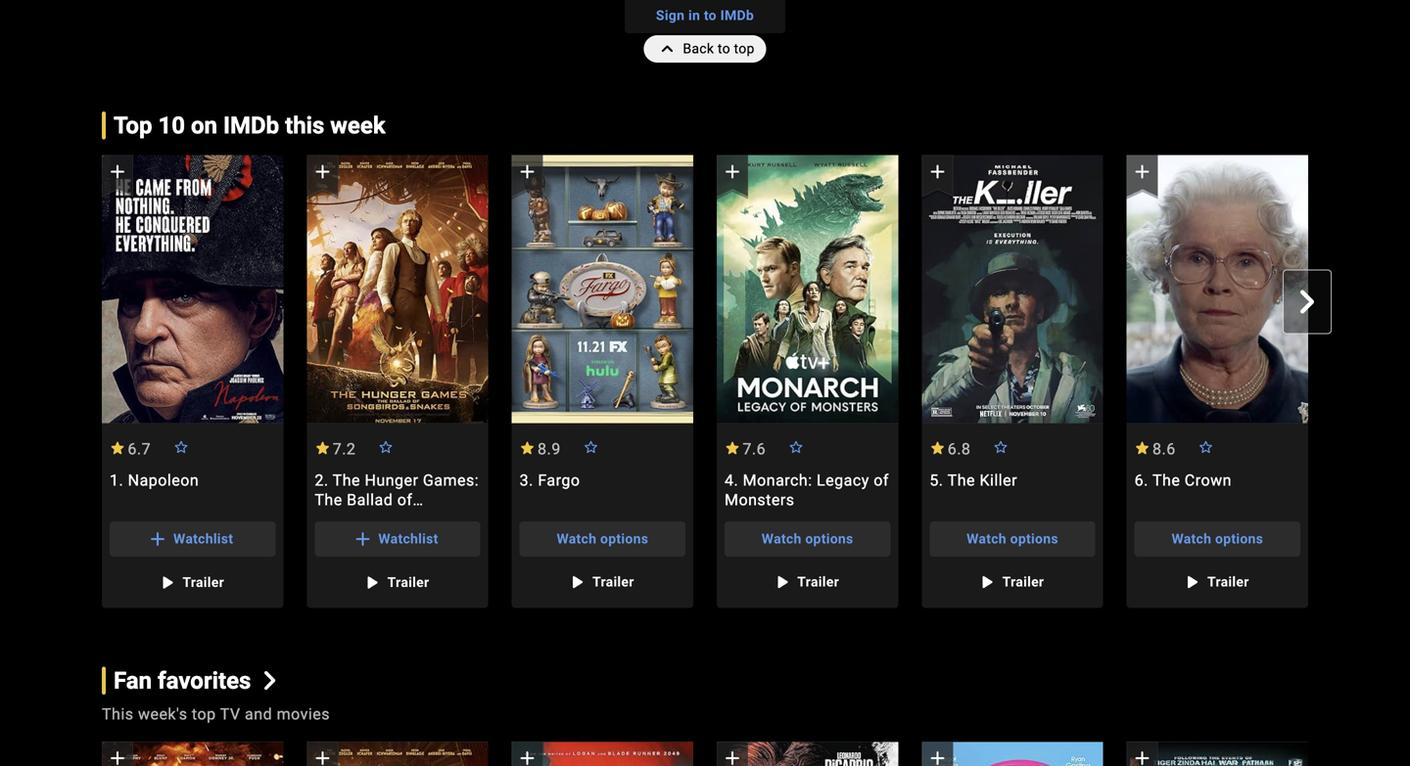 Task type: describe. For each thing, give the bounding box(es) containing it.
imdb for to
[[720, 7, 754, 23]]

legacy
[[817, 471, 870, 490]]

star inline image for 6.8
[[930, 442, 945, 455]]

trailer for 5. the killer
[[1003, 574, 1044, 590]]

group containing 8.9
[[512, 155, 693, 609]]

10
[[158, 111, 185, 139]]

trailer for 2. the hunger games: the ballad of songbirds & snakes
[[388, 575, 429, 591]]

trailer button for 3. fargo
[[555, 565, 650, 600]]

watchlist button for the
[[315, 522, 481, 557]]

trailer button for 2. the hunger games: the ballad of songbirds & snakes
[[350, 565, 445, 601]]

watch for 4. monarch: legacy of monsters
[[762, 531, 802, 547]]

trailer for 6. the crown
[[1208, 574, 1249, 590]]

barbie image
[[922, 743, 1103, 767]]

watch options for 4. monarch: legacy of monsters
[[762, 531, 854, 547]]

back to top button
[[644, 35, 766, 63]]

group containing 8.6
[[1127, 155, 1308, 609]]

star inline image for 6.7
[[110, 442, 125, 455]]

add image for 1. napoleon image
[[106, 160, 129, 183]]

ballad
[[347, 491, 393, 510]]

3. fargo image
[[512, 155, 693, 424]]

5. the killer link
[[922, 471, 1103, 510]]

watch options for 3. fargo
[[557, 531, 649, 547]]

the for 2.
[[333, 471, 360, 490]]

oppenheimer image
[[102, 743, 283, 767]]

play arrow image for 1. napoleon
[[155, 571, 179, 595]]

2. the hunger games: the ballad of songbirds & snakes
[[315, 471, 479, 529]]

add image for 4. monarch: legacy of monsters image
[[721, 160, 744, 183]]

6.
[[1135, 471, 1149, 490]]

add image for 3. fargo image
[[516, 160, 539, 183]]

songbirds
[[315, 511, 389, 529]]

star border inline image for napoleon
[[173, 441, 189, 454]]

3. fargo
[[520, 471, 580, 490]]

snakes
[[408, 511, 462, 529]]

5. the killer image
[[922, 155, 1103, 424]]

favorites
[[158, 667, 251, 695]]

the for 5.
[[948, 471, 976, 490]]

trailer for 3. fargo
[[593, 574, 634, 590]]

5.
[[930, 471, 944, 490]]

fan favorites link
[[102, 667, 279, 696]]

options for 4. monarch: legacy of monsters
[[805, 531, 854, 547]]

2.
[[315, 471, 329, 490]]

group containing 7.2
[[307, 155, 488, 609]]

add image for 'tiger 3' image
[[1131, 747, 1154, 767]]

star border inline image for 7.2
[[378, 441, 394, 454]]

killer
[[980, 471, 1018, 490]]

play arrow image for 2. the hunger games: the ballad of songbirds & snakes
[[360, 571, 384, 595]]

hunger
[[365, 471, 419, 490]]

6.8
[[948, 440, 971, 459]]

7.2
[[333, 440, 356, 459]]

options for 3. fargo
[[600, 531, 649, 547]]

add image for blue eye samurai image
[[516, 747, 539, 767]]

napoleon
[[128, 471, 199, 490]]

killers of the flower moon image
[[717, 743, 898, 767]]

options for 5. the killer
[[1010, 531, 1059, 547]]

the for 6.
[[1153, 471, 1181, 490]]

add image for the hunger games: the ballad of songbirds & snakes image
[[311, 747, 334, 767]]

add image for killers of the flower moon image
[[721, 747, 744, 767]]

1. napoleon image
[[102, 155, 283, 424]]

back to top
[[683, 41, 755, 57]]

tiger 3 image
[[1127, 743, 1308, 767]]

play arrow image for 3. fargo
[[565, 571, 589, 594]]

&
[[394, 511, 404, 529]]

star border inline image for 8.6
[[1198, 441, 1214, 454]]

1.
[[110, 471, 124, 490]]

1. napoleon link
[[102, 471, 283, 510]]

add image for barbie image on the right of page
[[926, 747, 949, 767]]

on
[[191, 111, 217, 139]]

star inline image for 8.6
[[1135, 442, 1150, 455]]

star inline image for 8.9
[[520, 442, 535, 455]]

fan favorites
[[114, 667, 251, 695]]

the down 2.
[[315, 491, 342, 510]]

add image for 2. the hunger games: the ballad of songbirds & snakes image
[[311, 160, 334, 183]]

trailer button for 4. monarch: legacy of monsters
[[760, 565, 855, 600]]

watch options button for 6. the crown
[[1135, 522, 1301, 557]]

star border inline image for monarch:
[[788, 441, 804, 454]]

this
[[102, 706, 134, 724]]

watch for 6. the crown
[[1172, 531, 1212, 547]]

add image for 6. the crown image
[[1131, 160, 1154, 183]]

top
[[114, 111, 152, 139]]

star inline image for 7.2
[[315, 442, 330, 455]]

movies
[[277, 706, 330, 724]]

tv
[[220, 706, 241, 724]]

games:
[[423, 471, 479, 490]]



Task type: vqa. For each thing, say whether or not it's contained in the screenshot.


Task type: locate. For each thing, give the bounding box(es) containing it.
1 star border inline image from the left
[[378, 441, 394, 454]]

watchlist down 1. napoleon link
[[173, 531, 233, 547]]

4. monarch: legacy of monsters link
[[717, 471, 898, 510]]

options
[[600, 531, 649, 547], [805, 531, 854, 547], [1010, 531, 1059, 547], [1215, 531, 1264, 547]]

2 trailer from the left
[[798, 574, 839, 590]]

trailer button for 5. the killer
[[965, 565, 1060, 600]]

7.6
[[743, 440, 766, 459]]

4 watch from the left
[[1172, 531, 1212, 547]]

1 options from the left
[[600, 531, 649, 547]]

this
[[285, 111, 325, 139]]

1 watch from the left
[[557, 531, 597, 547]]

top 10 on imdb this week
[[114, 111, 386, 139]]

0 horizontal spatial watchlist
[[173, 531, 233, 547]]

2 watch options from the left
[[762, 531, 854, 547]]

trailer button down &
[[350, 565, 445, 601]]

2 watchlist button from the left
[[315, 522, 481, 557]]

this week's top tv and movies
[[102, 706, 330, 724]]

1 vertical spatial to
[[718, 41, 730, 57]]

8.6
[[1153, 440, 1176, 459]]

top for to
[[734, 41, 755, 57]]

3 star inline image from the left
[[520, 442, 535, 455]]

0 horizontal spatial chevron right inline image
[[261, 672, 279, 691]]

trailer button for 1. napoleon
[[145, 565, 240, 601]]

watchlist button
[[110, 522, 276, 557], [315, 522, 481, 557]]

3 watch from the left
[[967, 531, 1007, 547]]

0 horizontal spatial watchlist button
[[110, 522, 276, 557]]

star border inline image for 8.9
[[583, 441, 599, 454]]

5 trailer from the left
[[182, 575, 224, 591]]

watch options button
[[520, 522, 686, 557], [725, 522, 891, 557], [930, 522, 1096, 557], [1135, 522, 1301, 557]]

2 star border inline image from the left
[[788, 441, 804, 454]]

watch for 3. fargo
[[557, 531, 597, 547]]

3 watch options button from the left
[[930, 522, 1096, 557]]

4 star border inline image from the left
[[1198, 441, 1214, 454]]

1 horizontal spatial play arrow image
[[565, 571, 589, 594]]

trailer button
[[555, 565, 650, 600], [760, 565, 855, 600], [965, 565, 1060, 600], [1170, 565, 1265, 600], [145, 565, 240, 601], [350, 565, 445, 601]]

watch options down the 3. fargo link
[[557, 531, 649, 547]]

imdb up back to top
[[720, 7, 754, 23]]

2 watch from the left
[[762, 531, 802, 547]]

4 options from the left
[[1215, 531, 1264, 547]]

1 horizontal spatial to
[[718, 41, 730, 57]]

imdb inside button
[[720, 7, 754, 23]]

1 trailer from the left
[[593, 574, 634, 590]]

3 watch options from the left
[[967, 531, 1059, 547]]

watch options down '6. the crown' link at the right
[[1172, 531, 1264, 547]]

of inside "2. the hunger games: the ballad of songbirds & snakes"
[[397, 491, 413, 510]]

trailer button down 1. napoleon link
[[145, 565, 240, 601]]

to right back
[[718, 41, 730, 57]]

imdb right on
[[223, 111, 279, 139]]

1 watch options from the left
[[557, 531, 649, 547]]

add image for oppenheimer image
[[106, 747, 129, 767]]

top right back
[[734, 41, 755, 57]]

monarch:
[[743, 471, 813, 490]]

monsters
[[725, 491, 795, 510]]

the right 6.
[[1153, 471, 1181, 490]]

4 star inline image from the left
[[930, 442, 945, 455]]

1 vertical spatial imdb
[[223, 111, 279, 139]]

star border inline image up monarch:
[[788, 441, 804, 454]]

of up &
[[397, 491, 413, 510]]

group containing 7.6
[[717, 155, 898, 609]]

fargo
[[538, 471, 580, 490]]

0 horizontal spatial play arrow image
[[360, 571, 384, 595]]

star inline image left 8.9
[[520, 442, 535, 455]]

3 trailer from the left
[[1003, 574, 1044, 590]]

1 vertical spatial top
[[192, 706, 216, 724]]

watch down 5. the killer link
[[967, 531, 1007, 547]]

trailer
[[593, 574, 634, 590], [798, 574, 839, 590], [1003, 574, 1044, 590], [1208, 574, 1249, 590], [182, 575, 224, 591], [388, 575, 429, 591]]

0 horizontal spatial play arrow image
[[155, 571, 179, 595]]

star inline image
[[725, 442, 740, 455]]

the right 2.
[[333, 471, 360, 490]]

trailer for 1. napoleon
[[182, 575, 224, 591]]

4 watch options button from the left
[[1135, 522, 1301, 557]]

star border inline image up napoleon
[[173, 441, 189, 454]]

group
[[78, 155, 1332, 612], [102, 155, 283, 609], [102, 155, 283, 424], [307, 155, 488, 609], [307, 155, 488, 424], [512, 155, 693, 609], [512, 155, 693, 424], [717, 155, 898, 609], [717, 155, 898, 424], [922, 155, 1103, 609], [922, 155, 1103, 424], [1127, 155, 1308, 609], [1127, 155, 1308, 424], [102, 743, 283, 767], [307, 743, 488, 767], [512, 743, 693, 767], [717, 743, 898, 767], [922, 743, 1103, 767], [1127, 743, 1308, 767]]

watch options
[[557, 531, 649, 547], [762, 531, 854, 547], [967, 531, 1059, 547], [1172, 531, 1264, 547]]

watch options button for 4. monarch: legacy of monsters
[[725, 522, 891, 557]]

top for week's
[[192, 706, 216, 724]]

2 star border inline image from the left
[[583, 441, 599, 454]]

trailer down 4. monarch: legacy of monsters link
[[798, 574, 839, 590]]

watchlist button down 1. napoleon link
[[110, 522, 276, 557]]

play arrow image down 1. napoleon link
[[155, 571, 179, 595]]

watch options for 6. the crown
[[1172, 531, 1264, 547]]

trailer for 4. monarch: legacy of monsters
[[798, 574, 839, 590]]

trailer button for 6. the crown
[[1170, 565, 1265, 600]]

3.
[[520, 471, 534, 490]]

watchlist button for napoleon
[[110, 522, 276, 557]]

of right "legacy"
[[874, 471, 889, 490]]

1 vertical spatial chevron right inline image
[[261, 672, 279, 691]]

star border inline image
[[173, 441, 189, 454], [788, 441, 804, 454]]

2 watchlist from the left
[[378, 531, 438, 547]]

and
[[245, 706, 272, 724]]

the hunger games: the ballad of songbirds & snakes image
[[307, 743, 488, 767]]

watch options down 5. the killer link
[[967, 531, 1059, 547]]

watch options for 5. the killer
[[967, 531, 1059, 547]]

in
[[689, 7, 700, 23]]

1 horizontal spatial imdb
[[720, 7, 754, 23]]

watch down the 3. fargo link
[[557, 531, 597, 547]]

top left tv
[[192, 706, 216, 724]]

star inline image left 6.8
[[930, 442, 945, 455]]

watch options button down the 3. fargo link
[[520, 522, 686, 557]]

star border inline image up crown
[[1198, 441, 1214, 454]]

1 star inline image from the left
[[110, 442, 125, 455]]

play arrow image down "songbirds"
[[360, 571, 384, 595]]

1 watchlist button from the left
[[110, 522, 276, 557]]

add image inside watchlist button
[[146, 528, 169, 551]]

watch options button for 5. the killer
[[930, 522, 1096, 557]]

watch options down 4. monarch: legacy of monsters link
[[762, 531, 854, 547]]

1 horizontal spatial watchlist button
[[315, 522, 481, 557]]

trailer button down '6. the crown' link at the right
[[1170, 565, 1265, 600]]

3 options from the left
[[1010, 531, 1059, 547]]

watchlist down &
[[378, 531, 438, 547]]

fan
[[114, 667, 152, 695]]

1 horizontal spatial play arrow image
[[975, 571, 999, 594]]

0 vertical spatial imdb
[[720, 7, 754, 23]]

4. monarch: legacy of monsters
[[725, 471, 889, 510]]

play arrow image
[[565, 571, 589, 594], [770, 571, 794, 594], [155, 571, 179, 595]]

options down '6. the crown' link at the right
[[1215, 531, 1264, 547]]

star border inline image up killer
[[993, 441, 1009, 454]]

add image
[[516, 160, 539, 183], [721, 160, 744, 183], [351, 528, 374, 551], [311, 747, 334, 767], [516, 747, 539, 767], [1131, 747, 1154, 767]]

1 horizontal spatial chevron right inline image
[[1296, 290, 1319, 314]]

star border inline image up hunger
[[378, 441, 394, 454]]

the
[[333, 471, 360, 490], [948, 471, 976, 490], [1153, 471, 1181, 490], [315, 491, 342, 510]]

play arrow image down 5. the killer link
[[975, 571, 999, 594]]

5 star inline image from the left
[[1135, 442, 1150, 455]]

6. the crown
[[1135, 471, 1232, 490]]

watch
[[557, 531, 597, 547], [762, 531, 802, 547], [967, 531, 1007, 547], [1172, 531, 1212, 547]]

to
[[704, 7, 717, 23], [718, 41, 730, 57]]

2 horizontal spatial play arrow image
[[770, 571, 794, 594]]

0 horizontal spatial to
[[704, 7, 717, 23]]

trailer button down the 3. fargo link
[[555, 565, 650, 600]]

2 watch options button from the left
[[725, 522, 891, 557]]

imdb
[[720, 7, 754, 23], [223, 111, 279, 139]]

0 horizontal spatial top
[[192, 706, 216, 724]]

2 horizontal spatial play arrow image
[[1180, 571, 1204, 594]]

2 star inline image from the left
[[315, 442, 330, 455]]

2. the hunger games: the ballad of songbirds & snakes image
[[307, 155, 488, 424]]

to inside button
[[704, 7, 717, 23]]

star inline image
[[110, 442, 125, 455], [315, 442, 330, 455], [520, 442, 535, 455], [930, 442, 945, 455], [1135, 442, 1150, 455]]

4. monarch: legacy of monsters image
[[717, 155, 898, 424]]

sign
[[656, 7, 685, 23]]

play arrow image for 5. the killer
[[975, 571, 999, 594]]

1 star border inline image from the left
[[173, 441, 189, 454]]

week's
[[138, 706, 188, 724]]

of inside the 4. monarch: legacy of monsters
[[874, 471, 889, 490]]

watch options button down 4. monarch: legacy of monsters link
[[725, 522, 891, 557]]

2 options from the left
[[805, 531, 854, 547]]

1 watch options button from the left
[[520, 522, 686, 557]]

top
[[734, 41, 755, 57], [192, 706, 216, 724]]

trailer down 5. the killer link
[[1003, 574, 1044, 590]]

watchlist for the
[[378, 531, 438, 547]]

trailer down &
[[388, 575, 429, 591]]

crown
[[1185, 471, 1232, 490]]

0 vertical spatial to
[[704, 7, 717, 23]]

trailer button down 5. the killer link
[[965, 565, 1060, 600]]

watchlist
[[173, 531, 233, 547], [378, 531, 438, 547]]

6.7
[[128, 440, 151, 459]]

1. napoleon
[[110, 471, 199, 490]]

star border inline image for 6.8
[[993, 441, 1009, 454]]

imdb for on
[[223, 111, 279, 139]]

group containing 6.8
[[922, 155, 1103, 609]]

options down 5. the killer link
[[1010, 531, 1059, 547]]

top inside button
[[734, 41, 755, 57]]

watch options button for 3. fargo
[[520, 522, 686, 557]]

chevron right inline image
[[1296, 290, 1319, 314], [261, 672, 279, 691]]

trailer down '6. the crown' link at the right
[[1208, 574, 1249, 590]]

options down the 3. fargo link
[[600, 531, 649, 547]]

back
[[683, 41, 714, 57]]

0 vertical spatial of
[[874, 471, 889, 490]]

watchlist for napoleon
[[173, 531, 233, 547]]

2. the hunger games: the ballad of songbirds & snakes link
[[307, 471, 488, 529]]

watch options button down 5. the killer link
[[930, 522, 1096, 557]]

1 watchlist from the left
[[173, 531, 233, 547]]

play arrow image down '6. the crown' link at the right
[[1180, 571, 1204, 594]]

play arrow image down monsters
[[770, 571, 794, 594]]

star inline image left 8.6 on the right of the page
[[1135, 442, 1150, 455]]

4.
[[725, 471, 739, 490]]

options for 6. the crown
[[1215, 531, 1264, 547]]

3 star border inline image from the left
[[993, 441, 1009, 454]]

0 horizontal spatial imdb
[[223, 111, 279, 139]]

options down 4. monarch: legacy of monsters link
[[805, 531, 854, 547]]

1 horizontal spatial of
[[874, 471, 889, 490]]

star inline image left 6.7
[[110, 442, 125, 455]]

1 horizontal spatial top
[[734, 41, 755, 57]]

watch down '6. the crown' link at the right
[[1172, 531, 1212, 547]]

watch down monsters
[[762, 531, 802, 547]]

4 watch options from the left
[[1172, 531, 1264, 547]]

play arrow image for 4. monarch: legacy of monsters
[[770, 571, 794, 594]]

the right '5.'
[[948, 471, 976, 490]]

8.9
[[538, 440, 561, 459]]

0 vertical spatial top
[[734, 41, 755, 57]]

sign in to imdb
[[656, 7, 754, 23]]

0 vertical spatial chevron right inline image
[[1296, 290, 1319, 314]]

play arrow image for 6. the crown
[[1180, 571, 1204, 594]]

watch options button down '6. the crown' link at the right
[[1135, 522, 1301, 557]]

expand less image
[[656, 35, 683, 63]]

6. the crown image
[[1127, 155, 1308, 424]]

3. fargo link
[[512, 471, 693, 510]]

chevron right inline image inside fan favorites link
[[261, 672, 279, 691]]

5. the killer
[[930, 471, 1018, 490]]

week
[[330, 111, 386, 139]]

1 horizontal spatial star border inline image
[[788, 441, 804, 454]]

to right in
[[704, 7, 717, 23]]

6 trailer from the left
[[388, 575, 429, 591]]

blue eye samurai image
[[512, 743, 693, 767]]

play arrow image
[[975, 571, 999, 594], [1180, 571, 1204, 594], [360, 571, 384, 595]]

add image for 5. the killer 'image'
[[926, 160, 949, 183]]

star inline image left the 7.2
[[315, 442, 330, 455]]

watchlist button down ballad
[[315, 522, 481, 557]]

1 horizontal spatial watchlist
[[378, 531, 438, 547]]

of
[[874, 471, 889, 490], [397, 491, 413, 510]]

watch for 5. the killer
[[967, 531, 1007, 547]]

play arrow image down the 3. fargo link
[[565, 571, 589, 594]]

star border inline image
[[378, 441, 394, 454], [583, 441, 599, 454], [993, 441, 1009, 454], [1198, 441, 1214, 454]]

sign in to imdb button
[[625, 0, 786, 33]]

trailer down 1. napoleon link
[[182, 575, 224, 591]]

star border inline image right 8.9
[[583, 441, 599, 454]]

4 trailer from the left
[[1208, 574, 1249, 590]]

add image
[[106, 160, 129, 183], [311, 160, 334, 183], [926, 160, 949, 183], [1131, 160, 1154, 183], [146, 528, 169, 551], [106, 747, 129, 767], [721, 747, 744, 767], [926, 747, 949, 767]]

1 vertical spatial of
[[397, 491, 413, 510]]

0 horizontal spatial star border inline image
[[173, 441, 189, 454]]

to inside button
[[718, 41, 730, 57]]

0 horizontal spatial of
[[397, 491, 413, 510]]

trailer button down 4. monarch: legacy of monsters link
[[760, 565, 855, 600]]

trailer down the 3. fargo link
[[593, 574, 634, 590]]

6. the crown link
[[1127, 471, 1308, 510]]



